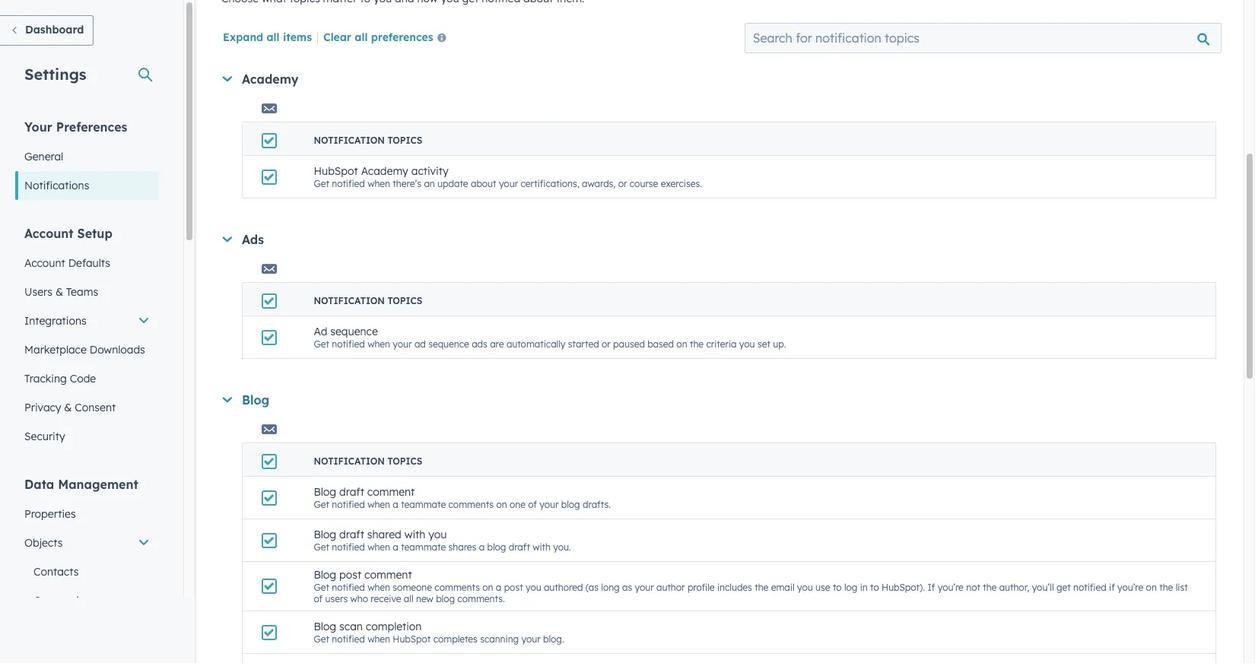 Task type: vqa. For each thing, say whether or not it's contained in the screenshot.
Expand
yes



Task type: describe. For each thing, give the bounding box(es) containing it.
the inside ad sequence get notified when your ad sequence ads are automatically started or paused based on the criteria you set up.
[[690, 339, 704, 350]]

teams
[[66, 285, 98, 299]]

your preferences
[[24, 119, 127, 135]]

certifications,
[[521, 178, 579, 189]]

privacy
[[24, 401, 61, 415]]

marketplace downloads link
[[15, 336, 159, 364]]

notified inside ad sequence get notified when your ad sequence ads are automatically started or paused based on the criteria you set up.
[[332, 339, 365, 350]]

blog inside blog draft shared with you get notified when a teammate shares a blog draft with you.
[[487, 542, 506, 553]]

general link
[[15, 142, 159, 171]]

ad
[[314, 325, 327, 339]]

a inside blog post comment get notified when someone comments on a post you authored (as long as your author profile includes the email you use to log in to hubspot). if you're not the author, you'll get notified if you're on the list of users who receive all new blog comments.
[[496, 582, 502, 593]]

account setup
[[24, 226, 112, 241]]

blog.
[[543, 634, 564, 645]]

all for expand
[[267, 30, 280, 44]]

hubspot).
[[882, 582, 925, 593]]

update
[[438, 178, 468, 189]]

paused
[[613, 339, 645, 350]]

0 horizontal spatial with
[[404, 528, 426, 542]]

general
[[24, 150, 63, 164]]

blog post comment get notified when someone comments on a post you authored (as long as your author profile includes the email you use to log in to hubspot). if you're not the author, you'll get notified if you're on the list of users who receive all new blog comments.
[[314, 568, 1188, 605]]

marketplace
[[24, 343, 87, 357]]

1 you're from the left
[[938, 582, 964, 593]]

not
[[966, 582, 981, 593]]

one
[[510, 499, 526, 510]]

of inside blog post comment get notified when someone comments on a post you authored (as long as your author profile includes the email you use to log in to hubspot). if you're not the author, you'll get notified if you're on the list of users who receive all new blog comments.
[[314, 593, 323, 605]]

companies link
[[15, 587, 159, 615]]

use
[[816, 582, 830, 593]]

clear
[[323, 30, 351, 44]]

marketplace downloads
[[24, 343, 145, 357]]

all for clear
[[355, 30, 368, 44]]

someone
[[393, 582, 432, 593]]

you left authored
[[526, 582, 541, 593]]

academy inside hubspot academy activity get notified when there's an update about your certifications, awards, or course exercises.
[[361, 164, 408, 178]]

if
[[928, 582, 935, 593]]

tracking code
[[24, 372, 96, 386]]

2 to from the left
[[870, 582, 879, 593]]

blog for blog scan completion get notified when hubspot completes scanning your blog.
[[314, 620, 336, 634]]

ads button
[[222, 232, 1216, 247]]

2 you're from the left
[[1118, 582, 1144, 593]]

blog inside blog draft comment get notified when a teammate comments on one of your blog drafts.
[[561, 499, 580, 510]]

blog inside blog post comment get notified when someone comments on a post you authored (as long as your author profile includes the email you use to log in to hubspot). if you're not the author, you'll get notified if you're on the list of users who receive all new blog comments.
[[436, 593, 455, 605]]

the right not
[[983, 582, 997, 593]]

about
[[471, 178, 496, 189]]

account defaults
[[24, 256, 110, 270]]

contacts link
[[15, 558, 159, 587]]

shares
[[449, 542, 477, 553]]

notification topics for academy
[[314, 135, 422, 146]]

comment for blog draft comment
[[367, 485, 415, 499]]

contacts
[[33, 565, 79, 579]]

0 horizontal spatial sequence
[[330, 325, 378, 339]]

you inside blog draft shared with you get notified when a teammate shares a blog draft with you.
[[429, 528, 447, 542]]

teammate inside blog draft comment get notified when a teammate comments on one of your blog drafts.
[[401, 499, 446, 510]]

get for blog post comment
[[314, 582, 329, 593]]

account for account defaults
[[24, 256, 65, 270]]

academy button
[[222, 72, 1216, 87]]

blog draft comment get notified when a teammate comments on one of your blog drafts.
[[314, 485, 611, 510]]

security link
[[15, 422, 159, 451]]

you inside ad sequence get notified when your ad sequence ads are automatically started or paused based on the criteria you set up.
[[739, 339, 755, 350]]

notifications link
[[15, 171, 159, 200]]

comments inside blog draft comment get notified when a teammate comments on one of your blog drafts.
[[449, 499, 494, 510]]

data management
[[24, 477, 138, 492]]

profile
[[688, 582, 715, 593]]

blog for blog draft comment get notified when a teammate comments on one of your blog drafts.
[[314, 485, 336, 499]]

account defaults link
[[15, 249, 159, 278]]

started
[[568, 339, 599, 350]]

users & teams
[[24, 285, 98, 299]]

& for users
[[55, 285, 63, 299]]

an
[[424, 178, 435, 189]]

expand all items
[[223, 30, 312, 44]]

you'll
[[1032, 582, 1054, 593]]

on up scanning
[[483, 582, 493, 593]]

author
[[657, 582, 685, 593]]

a inside blog draft comment get notified when a teammate comments on one of your blog drafts.
[[393, 499, 399, 510]]

all inside blog post comment get notified when someone comments on a post you authored (as long as your author profile includes the email you use to log in to hubspot). if you're not the author, you'll get notified if you're on the list of users who receive all new blog comments.
[[404, 593, 414, 605]]

as
[[622, 582, 632, 593]]

security
[[24, 430, 65, 444]]

notification for blog
[[314, 456, 385, 467]]

the left "email"
[[755, 582, 769, 593]]

ads
[[242, 232, 264, 247]]

drafts.
[[583, 499, 611, 510]]

draft for shared
[[339, 528, 364, 542]]

dashboard link
[[0, 15, 94, 46]]

in
[[860, 582, 868, 593]]

0 horizontal spatial post
[[339, 568, 362, 582]]

of inside blog draft comment get notified when a teammate comments on one of your blog drafts.
[[528, 499, 537, 510]]

tracking code link
[[15, 364, 159, 393]]

when for post
[[368, 582, 390, 593]]

on left list
[[1146, 582, 1157, 593]]

tracking
[[24, 372, 67, 386]]

caret image for blog
[[222, 397, 232, 403]]

authored
[[544, 582, 583, 593]]

objects button
[[15, 529, 159, 558]]

management
[[58, 477, 138, 492]]

blog for blog post comment get notified when someone comments on a post you authored (as long as your author profile includes the email you use to log in to hubspot). if you're not the author, you'll get notified if you're on the list of users who receive all new blog comments.
[[314, 568, 336, 582]]

on inside ad sequence get notified when your ad sequence ads are automatically started or paused based on the criteria you set up.
[[677, 339, 687, 350]]

your inside blog draft comment get notified when a teammate comments on one of your blog drafts.
[[540, 499, 559, 510]]

when for draft
[[368, 499, 390, 510]]

setup
[[77, 226, 112, 241]]

email
[[771, 582, 795, 593]]

when for academy
[[368, 178, 390, 189]]

objects
[[24, 536, 63, 550]]

expand all items button
[[223, 30, 312, 44]]

when inside blog draft shared with you get notified when a teammate shares a blog draft with you.
[[368, 542, 390, 553]]

account setup element
[[15, 225, 159, 451]]

comment for blog post comment
[[364, 568, 412, 582]]

or inside ad sequence get notified when your ad sequence ads are automatically started or paused based on the criteria you set up.
[[602, 339, 611, 350]]

are
[[490, 339, 504, 350]]

items
[[283, 30, 312, 44]]

defaults
[[68, 256, 110, 270]]

notifications
[[24, 179, 89, 192]]

list
[[1176, 582, 1188, 593]]

long
[[601, 582, 620, 593]]

1 to from the left
[[833, 582, 842, 593]]

notified inside blog draft shared with you get notified when a teammate shares a blog draft with you.
[[332, 542, 365, 553]]

author,
[[999, 582, 1030, 593]]

& for privacy
[[64, 401, 72, 415]]

course
[[630, 178, 658, 189]]

get
[[1057, 582, 1071, 593]]

topics for blog
[[388, 456, 422, 467]]

get for hubspot academy activity
[[314, 178, 329, 189]]



Task type: locate. For each thing, give the bounding box(es) containing it.
2 get from the top
[[314, 339, 329, 350]]

your right about
[[499, 178, 518, 189]]

& right users
[[55, 285, 63, 299]]

with right "shared"
[[404, 528, 426, 542]]

notification topics for blog
[[314, 456, 422, 467]]

on right based at the right of the page
[[677, 339, 687, 350]]

0 vertical spatial academy
[[242, 72, 299, 87]]

3 get from the top
[[314, 499, 329, 510]]

caret image
[[222, 76, 232, 82], [222, 237, 232, 242], [222, 397, 232, 403]]

if
[[1109, 582, 1115, 593]]

comment
[[367, 485, 415, 499], [364, 568, 412, 582]]

teammate
[[401, 499, 446, 510], [401, 542, 446, 553]]

a up someone
[[393, 542, 399, 553]]

caret image inside blog dropdown button
[[222, 397, 232, 403]]

0 vertical spatial of
[[528, 499, 537, 510]]

1 teammate from the top
[[401, 499, 446, 510]]

2 vertical spatial caret image
[[222, 397, 232, 403]]

2 when from the top
[[368, 339, 390, 350]]

0 vertical spatial hubspot
[[314, 164, 358, 178]]

account
[[24, 226, 74, 241], [24, 256, 65, 270]]

shared
[[367, 528, 402, 542]]

1 horizontal spatial of
[[528, 499, 537, 510]]

1 notification topics from the top
[[314, 135, 422, 146]]

3 when from the top
[[368, 499, 390, 510]]

hubspot left there's
[[314, 164, 358, 178]]

2 vertical spatial notification
[[314, 456, 385, 467]]

blog inside blog draft comment get notified when a teammate comments on one of your blog drafts.
[[314, 485, 336, 499]]

get
[[314, 178, 329, 189], [314, 339, 329, 350], [314, 499, 329, 510], [314, 542, 329, 553], [314, 582, 329, 593], [314, 634, 329, 645]]

1 vertical spatial notification
[[314, 295, 385, 307]]

get inside blog post comment get notified when someone comments on a post you authored (as long as your author profile includes the email you use to log in to hubspot). if you're not the author, you'll get notified if you're on the list of users who receive all new blog comments.
[[314, 582, 329, 593]]

users
[[24, 285, 52, 299]]

all left new
[[404, 593, 414, 605]]

comments inside blog post comment get notified when someone comments on a post you authored (as long as your author profile includes the email you use to log in to hubspot). if you're not the author, you'll get notified if you're on the list of users who receive all new blog comments.
[[435, 582, 480, 593]]

a up scanning
[[496, 582, 502, 593]]

notified inside hubspot academy activity get notified when there's an update about your certifications, awards, or course exercises.
[[332, 178, 365, 189]]

6 when from the top
[[368, 634, 390, 645]]

1 horizontal spatial you're
[[1118, 582, 1144, 593]]

1 vertical spatial account
[[24, 256, 65, 270]]

with left you.
[[533, 542, 551, 553]]

comment up receive
[[364, 568, 412, 582]]

1 horizontal spatial to
[[870, 582, 879, 593]]

academy
[[242, 72, 299, 87], [361, 164, 408, 178]]

2 topics from the top
[[388, 295, 422, 307]]

your
[[499, 178, 518, 189], [393, 339, 412, 350], [540, 499, 559, 510], [635, 582, 654, 593], [521, 634, 541, 645]]

3 notification topics from the top
[[314, 456, 422, 467]]

1 horizontal spatial &
[[64, 401, 72, 415]]

1 vertical spatial of
[[314, 593, 323, 605]]

settings
[[24, 65, 86, 84]]

0 horizontal spatial blog
[[436, 593, 455, 605]]

1 when from the top
[[368, 178, 390, 189]]

ad sequence get notified when your ad sequence ads are automatically started or paused based on the criteria you set up.
[[314, 325, 786, 350]]

log
[[844, 582, 858, 593]]

when left someone
[[368, 582, 390, 593]]

notification topics up "shared"
[[314, 456, 422, 467]]

you left set
[[739, 339, 755, 350]]

2 vertical spatial blog
[[436, 593, 455, 605]]

notification topics up ad
[[314, 295, 422, 307]]

hubspot inside hubspot academy activity get notified when there's an update about your certifications, awards, or course exercises.
[[314, 164, 358, 178]]

0 vertical spatial or
[[618, 178, 627, 189]]

blog inside the blog scan completion get notified when hubspot completes scanning your blog.
[[314, 620, 336, 634]]

0 horizontal spatial to
[[833, 582, 842, 593]]

0 horizontal spatial or
[[602, 339, 611, 350]]

notification topics
[[314, 135, 422, 146], [314, 295, 422, 307], [314, 456, 422, 467]]

caret image inside ads "dropdown button"
[[222, 237, 232, 242]]

2 horizontal spatial blog
[[561, 499, 580, 510]]

scan
[[339, 620, 363, 634]]

get inside blog draft comment get notified when a teammate comments on one of your blog drafts.
[[314, 499, 329, 510]]

you left shares
[[429, 528, 447, 542]]

comments up shares
[[449, 499, 494, 510]]

code
[[70, 372, 96, 386]]

comments right new
[[435, 582, 480, 593]]

1 caret image from the top
[[222, 76, 232, 82]]

0 vertical spatial caret image
[[222, 76, 232, 82]]

your inside blog post comment get notified when someone comments on a post you authored (as long as your author profile includes the email you use to log in to hubspot). if you're not the author, you'll get notified if you're on the list of users who receive all new blog comments.
[[635, 582, 654, 593]]

ad
[[415, 339, 426, 350]]

all
[[267, 30, 280, 44], [355, 30, 368, 44], [404, 593, 414, 605]]

academy down expand all items button
[[242, 72, 299, 87]]

when right scan
[[368, 634, 390, 645]]

notification for ads
[[314, 295, 385, 307]]

2 vertical spatial topics
[[388, 456, 422, 467]]

1 horizontal spatial with
[[533, 542, 551, 553]]

1 vertical spatial teammate
[[401, 542, 446, 553]]

caret image for academy
[[222, 76, 232, 82]]

or left course at top
[[618, 178, 627, 189]]

1 horizontal spatial all
[[355, 30, 368, 44]]

privacy & consent link
[[15, 393, 159, 422]]

3 notification from the top
[[314, 456, 385, 467]]

3 caret image from the top
[[222, 397, 232, 403]]

your
[[24, 119, 52, 135]]

all left items
[[267, 30, 280, 44]]

with
[[404, 528, 426, 542], [533, 542, 551, 553]]

downloads
[[90, 343, 145, 357]]

you're
[[938, 582, 964, 593], [1118, 582, 1144, 593]]

hubspot down new
[[393, 634, 431, 645]]

activity
[[411, 164, 449, 178]]

1 vertical spatial hubspot
[[393, 634, 431, 645]]

2 horizontal spatial all
[[404, 593, 414, 605]]

blog inside blog post comment get notified when someone comments on a post you authored (as long as your author profile includes the email you use to log in to hubspot). if you're not the author, you'll get notified if you're on the list of users who receive all new blog comments.
[[314, 568, 336, 582]]

4 when from the top
[[368, 542, 390, 553]]

teammate left shares
[[401, 542, 446, 553]]

when up receive
[[368, 542, 390, 553]]

2 vertical spatial notification topics
[[314, 456, 422, 467]]

1 horizontal spatial hubspot
[[393, 634, 431, 645]]

comment inside blog post comment get notified when someone comments on a post you authored (as long as your author profile includes the email you use to log in to hubspot). if you're not the author, you'll get notified if you're on the list of users who receive all new blog comments.
[[364, 568, 412, 582]]

5 when from the top
[[368, 582, 390, 593]]

post up who
[[339, 568, 362, 582]]

1 horizontal spatial sequence
[[428, 339, 469, 350]]

when inside the blog scan completion get notified when hubspot completes scanning your blog.
[[368, 634, 390, 645]]

2 account from the top
[[24, 256, 65, 270]]

0 vertical spatial teammate
[[401, 499, 446, 510]]

1 vertical spatial comments
[[435, 582, 480, 593]]

when for scan
[[368, 634, 390, 645]]

1 vertical spatial notification topics
[[314, 295, 422, 307]]

topics up blog draft comment get notified when a teammate comments on one of your blog drafts.
[[388, 456, 422, 467]]

your right one
[[540, 499, 559, 510]]

to right the in
[[870, 582, 879, 593]]

clear all preferences
[[323, 30, 433, 44]]

1 get from the top
[[314, 178, 329, 189]]

who
[[350, 593, 368, 605]]

to left log
[[833, 582, 842, 593]]

0 vertical spatial notification
[[314, 135, 385, 146]]

your left ad
[[393, 339, 412, 350]]

data management element
[[15, 476, 159, 663]]

of right one
[[528, 499, 537, 510]]

or right started
[[602, 339, 611, 350]]

integrations button
[[15, 307, 159, 336]]

& right privacy
[[64, 401, 72, 415]]

6 get from the top
[[314, 634, 329, 645]]

blog
[[242, 393, 269, 408], [314, 485, 336, 499], [314, 528, 336, 542], [314, 568, 336, 582], [314, 620, 336, 634]]

integrations
[[24, 314, 87, 328]]

when inside blog draft comment get notified when a teammate comments on one of your blog drafts.
[[368, 499, 390, 510]]

users & teams link
[[15, 278, 159, 307]]

when inside hubspot academy activity get notified when there's an update about your certifications, awards, or course exercises.
[[368, 178, 390, 189]]

0 horizontal spatial all
[[267, 30, 280, 44]]

draft for comment
[[339, 485, 364, 499]]

the left criteria
[[690, 339, 704, 350]]

teammate up blog draft shared with you get notified when a teammate shares a blog draft with you.
[[401, 499, 446, 510]]

consent
[[75, 401, 116, 415]]

1 topics from the top
[[388, 135, 422, 146]]

on inside blog draft comment get notified when a teammate comments on one of your blog drafts.
[[496, 499, 507, 510]]

get inside ad sequence get notified when your ad sequence ads are automatically started or paused based on the criteria you set up.
[[314, 339, 329, 350]]

comment up "shared"
[[367, 485, 415, 499]]

0 vertical spatial account
[[24, 226, 74, 241]]

0 vertical spatial &
[[55, 285, 63, 299]]

1 vertical spatial or
[[602, 339, 611, 350]]

hubspot inside the blog scan completion get notified when hubspot completes scanning your blog.
[[393, 634, 431, 645]]

there's
[[393, 178, 422, 189]]

1 vertical spatial topics
[[388, 295, 422, 307]]

notified inside the blog scan completion get notified when hubspot completes scanning your blog.
[[332, 634, 365, 645]]

your left blog.
[[521, 634, 541, 645]]

scanning
[[480, 634, 519, 645]]

get inside the blog scan completion get notified when hubspot completes scanning your blog.
[[314, 634, 329, 645]]

notification topics up there's
[[314, 135, 422, 146]]

on
[[677, 339, 687, 350], [496, 499, 507, 510], [483, 582, 493, 593], [1146, 582, 1157, 593]]

comments.
[[457, 593, 505, 605]]

0 vertical spatial topics
[[388, 135, 422, 146]]

0 vertical spatial comments
[[449, 499, 494, 510]]

a up "shared"
[[393, 499, 399, 510]]

the left list
[[1160, 582, 1173, 593]]

blog right new
[[436, 593, 455, 605]]

1 vertical spatial caret image
[[222, 237, 232, 242]]

topics up ad
[[388, 295, 422, 307]]

awards,
[[582, 178, 616, 189]]

1 horizontal spatial blog
[[487, 542, 506, 553]]

new
[[416, 593, 433, 605]]

academy left 'activity'
[[361, 164, 408, 178]]

post left authored
[[504, 582, 523, 593]]

2 notification from the top
[[314, 295, 385, 307]]

notified inside blog draft comment get notified when a teammate comments on one of your blog drafts.
[[332, 499, 365, 510]]

blog
[[561, 499, 580, 510], [487, 542, 506, 553], [436, 593, 455, 605]]

2 caret image from the top
[[222, 237, 232, 242]]

topics up 'activity'
[[388, 135, 422, 146]]

draft
[[339, 485, 364, 499], [339, 528, 364, 542], [509, 542, 530, 553]]

your right as
[[635, 582, 654, 593]]

clear all preferences button
[[323, 30, 452, 48]]

0 vertical spatial notification topics
[[314, 135, 422, 146]]

blog button
[[222, 393, 1216, 408]]

caret image inside 'academy' dropdown button
[[222, 76, 232, 82]]

blog scan completion get notified when hubspot completes scanning your blog.
[[314, 620, 564, 645]]

blog right shares
[[487, 542, 506, 553]]

data
[[24, 477, 54, 492]]

when up "shared"
[[368, 499, 390, 510]]

you.
[[553, 542, 571, 553]]

4 get from the top
[[314, 542, 329, 553]]

1 account from the top
[[24, 226, 74, 241]]

criteria
[[706, 339, 737, 350]]

properties link
[[15, 500, 159, 529]]

0 vertical spatial blog
[[561, 499, 580, 510]]

notification topics for ads
[[314, 295, 422, 307]]

you left use
[[797, 582, 813, 593]]

based
[[648, 339, 674, 350]]

preferences
[[56, 119, 127, 135]]

0 horizontal spatial of
[[314, 593, 323, 605]]

of
[[528, 499, 537, 510], [314, 593, 323, 605]]

your inside ad sequence get notified when your ad sequence ads are automatically started or paused based on the criteria you set up.
[[393, 339, 412, 350]]

1 horizontal spatial or
[[618, 178, 627, 189]]

draft inside blog draft comment get notified when a teammate comments on one of your blog drafts.
[[339, 485, 364, 499]]

set
[[758, 339, 771, 350]]

when left ad
[[368, 339, 390, 350]]

2 teammate from the top
[[401, 542, 446, 553]]

0 horizontal spatial you're
[[938, 582, 964, 593]]

0 horizontal spatial hubspot
[[314, 164, 358, 178]]

blog left drafts. on the bottom of page
[[561, 499, 580, 510]]

privacy & consent
[[24, 401, 116, 415]]

3 topics from the top
[[388, 456, 422, 467]]

(as
[[586, 582, 599, 593]]

1 vertical spatial comment
[[364, 568, 412, 582]]

5 get from the top
[[314, 582, 329, 593]]

get inside hubspot academy activity get notified when there's an update about your certifications, awards, or course exercises.
[[314, 178, 329, 189]]

dashboard
[[25, 23, 84, 37]]

or inside hubspot academy activity get notified when there's an update about your certifications, awards, or course exercises.
[[618, 178, 627, 189]]

blog inside blog draft shared with you get notified when a teammate shares a blog draft with you.
[[314, 528, 336, 542]]

1 horizontal spatial post
[[504, 582, 523, 593]]

when
[[368, 178, 390, 189], [368, 339, 390, 350], [368, 499, 390, 510], [368, 542, 390, 553], [368, 582, 390, 593], [368, 634, 390, 645]]

Search for notification topics search field
[[745, 23, 1222, 53]]

1 notification from the top
[[314, 135, 385, 146]]

notified
[[332, 178, 365, 189], [332, 339, 365, 350], [332, 499, 365, 510], [332, 542, 365, 553], [332, 582, 365, 593], [1074, 582, 1107, 593], [332, 634, 365, 645]]

caret image for ads
[[222, 237, 232, 242]]

0 horizontal spatial &
[[55, 285, 63, 299]]

topics for academy
[[388, 135, 422, 146]]

automatically
[[507, 339, 566, 350]]

blog draft shared with you get notified when a teammate shares a blog draft with you.
[[314, 528, 571, 553]]

you
[[739, 339, 755, 350], [429, 528, 447, 542], [526, 582, 541, 593], [797, 582, 813, 593]]

when inside ad sequence get notified when your ad sequence ads are automatically started or paused based on the criteria you set up.
[[368, 339, 390, 350]]

completion
[[366, 620, 422, 634]]

on left one
[[496, 499, 507, 510]]

blog for blog draft shared with you get notified when a teammate shares a blog draft with you.
[[314, 528, 336, 542]]

properties
[[24, 507, 76, 521]]

comment inside blog draft comment get notified when a teammate comments on one of your blog drafts.
[[367, 485, 415, 499]]

1 vertical spatial blog
[[487, 542, 506, 553]]

of left users
[[314, 593, 323, 605]]

your inside the blog scan completion get notified when hubspot completes scanning your blog.
[[521, 634, 541, 645]]

1 horizontal spatial academy
[[361, 164, 408, 178]]

account up users
[[24, 256, 65, 270]]

1 vertical spatial &
[[64, 401, 72, 415]]

account for account setup
[[24, 226, 74, 241]]

teammate inside blog draft shared with you get notified when a teammate shares a blog draft with you.
[[401, 542, 446, 553]]

your inside hubspot academy activity get notified when there's an update about your certifications, awards, or course exercises.
[[499, 178, 518, 189]]

expand
[[223, 30, 263, 44]]

ads
[[472, 339, 488, 350]]

when inside blog post comment get notified when someone comments on a post you authored (as long as your author profile includes the email you use to log in to hubspot). if you're not the author, you'll get notified if you're on the list of users who receive all new blog comments.
[[368, 582, 390, 593]]

all right "clear"
[[355, 30, 368, 44]]

get inside blog draft shared with you get notified when a teammate shares a blog draft with you.
[[314, 542, 329, 553]]

2 notification topics from the top
[[314, 295, 422, 307]]

users
[[325, 593, 348, 605]]

when left there's
[[368, 178, 390, 189]]

blog for blog
[[242, 393, 269, 408]]

notification for academy
[[314, 135, 385, 146]]

your preferences element
[[15, 119, 159, 200]]

get for blog draft comment
[[314, 499, 329, 510]]

a right shares
[[479, 542, 485, 553]]

0 horizontal spatial academy
[[242, 72, 299, 87]]

get for blog scan completion
[[314, 634, 329, 645]]

topics for ads
[[388, 295, 422, 307]]

exercises.
[[661, 178, 702, 189]]

0 vertical spatial comment
[[367, 485, 415, 499]]

account up account defaults
[[24, 226, 74, 241]]

all inside button
[[355, 30, 368, 44]]

1 vertical spatial academy
[[361, 164, 408, 178]]



